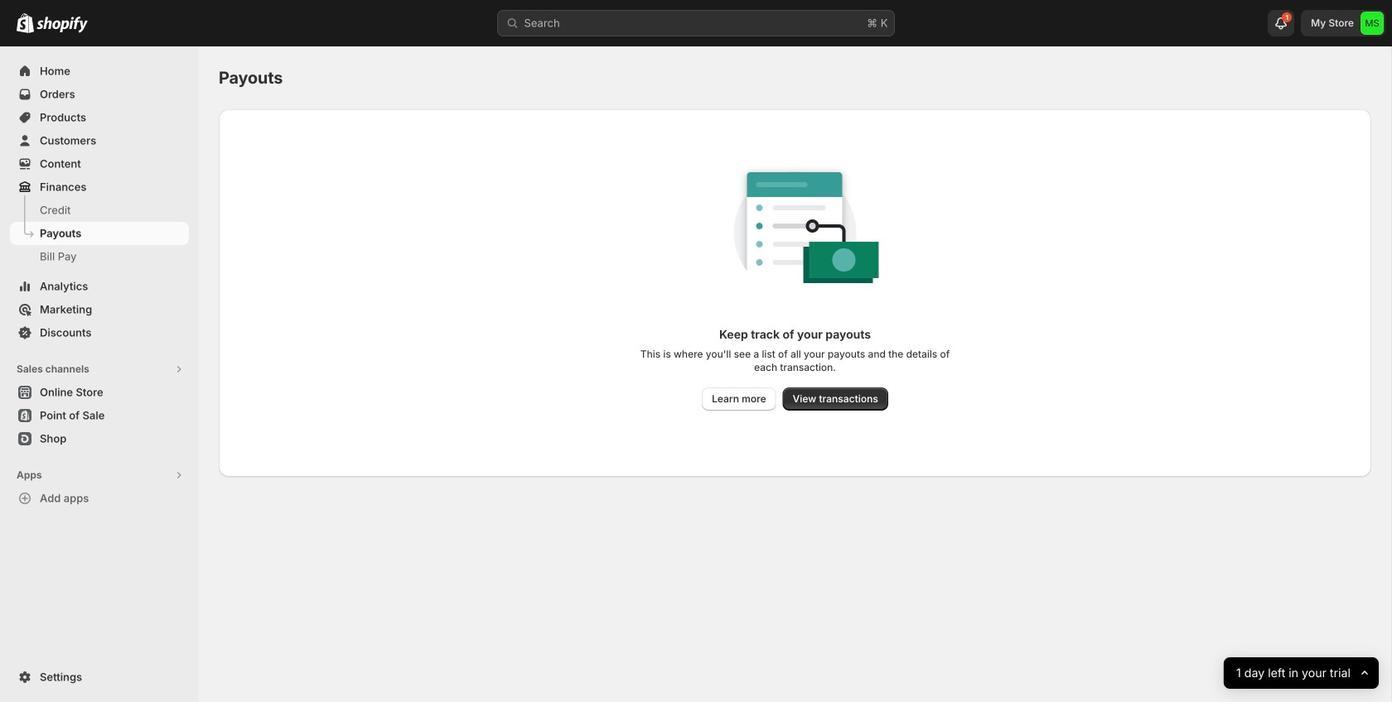 Task type: describe. For each thing, give the bounding box(es) containing it.
shopify image
[[17, 13, 34, 33]]

shopify image
[[36, 16, 88, 33]]



Task type: locate. For each thing, give the bounding box(es) containing it.
my store image
[[1361, 12, 1384, 35]]



Task type: vqa. For each thing, say whether or not it's contained in the screenshot.
Search Products text field
no



